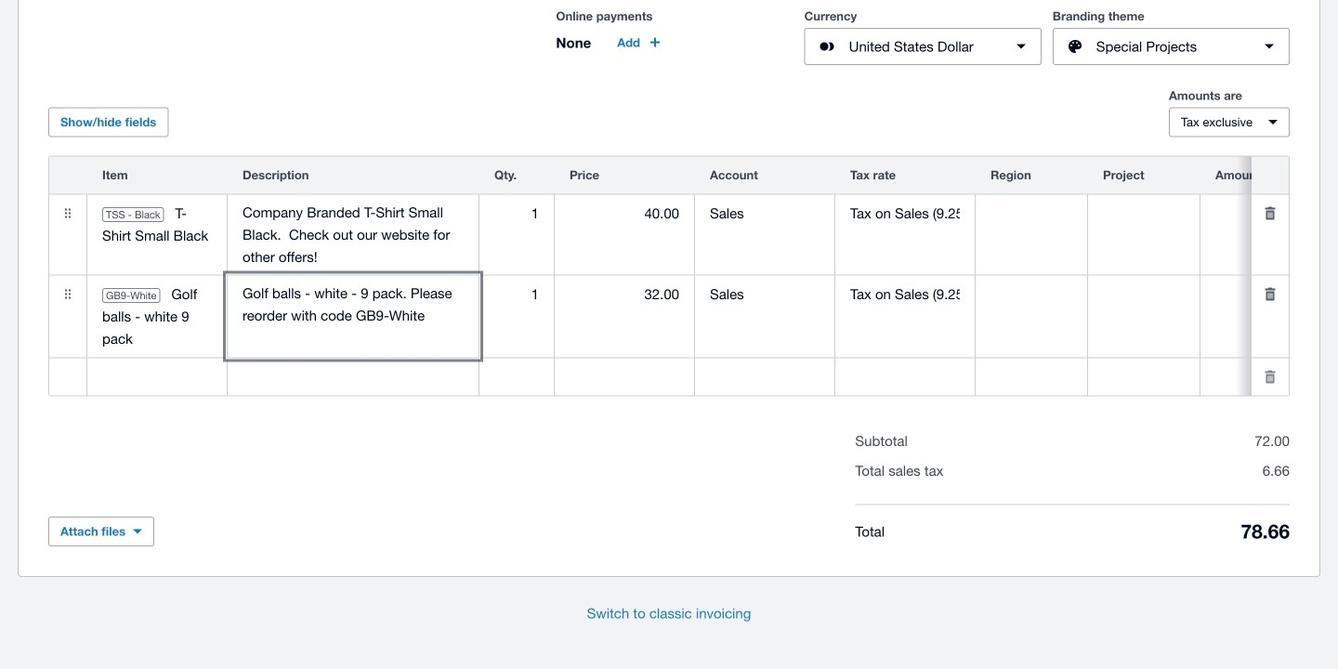 Task type: locate. For each thing, give the bounding box(es) containing it.
1 vertical spatial remove image
[[1252, 358, 1289, 396]]

none text field inside invoice line item list element
[[228, 195, 479, 275]]

1 vertical spatial drag and drop line image
[[49, 276, 86, 313]]

2 drag and drop line image from the top
[[49, 276, 86, 313]]

remove image down remove icon
[[1252, 358, 1289, 396]]

2 remove image from the top
[[1252, 358, 1289, 396]]

None text field
[[228, 276, 479, 333], [228, 359, 479, 395], [228, 276, 479, 333], [228, 359, 479, 395]]

None text field
[[228, 195, 479, 275]]

0 vertical spatial drag and drop line image
[[49, 195, 86, 232]]

drag and drop line image
[[49, 195, 86, 232], [49, 276, 86, 313]]

1 drag and drop line image from the top
[[49, 195, 86, 232]]

remove image
[[1252, 195, 1289, 232], [1252, 358, 1289, 396]]

more line item options element
[[1252, 157, 1289, 194]]

remove image down more line item options element
[[1252, 195, 1289, 232]]

0 vertical spatial remove image
[[1252, 195, 1289, 232]]

None field
[[480, 196, 554, 231], [555, 196, 694, 231], [695, 196, 835, 231], [836, 196, 975, 231], [976, 196, 1087, 231], [1088, 196, 1200, 231], [1201, 196, 1338, 231], [480, 277, 554, 312], [555, 277, 694, 312], [1088, 277, 1200, 312], [1201, 277, 1338, 312], [87, 359, 227, 395], [480, 359, 554, 395], [555, 359, 694, 395], [1201, 359, 1338, 395], [480, 196, 554, 231], [555, 196, 694, 231], [695, 196, 835, 231], [836, 196, 975, 231], [976, 196, 1087, 231], [1088, 196, 1200, 231], [1201, 196, 1338, 231], [480, 277, 554, 312], [555, 277, 694, 312], [1088, 277, 1200, 312], [1201, 277, 1338, 312], [87, 359, 227, 395], [480, 359, 554, 395], [555, 359, 694, 395], [1201, 359, 1338, 395]]



Task type: describe. For each thing, give the bounding box(es) containing it.
drag and drop line image for second remove image from the bottom of the invoice line item list element
[[49, 195, 86, 232]]

drag and drop line image for remove icon
[[49, 276, 86, 313]]

remove image
[[1252, 276, 1289, 313]]

invoice line item list element
[[48, 156, 1338, 397]]

1 remove image from the top
[[1252, 195, 1289, 232]]



Task type: vqa. For each thing, say whether or not it's contained in the screenshot.
Remove image
yes



